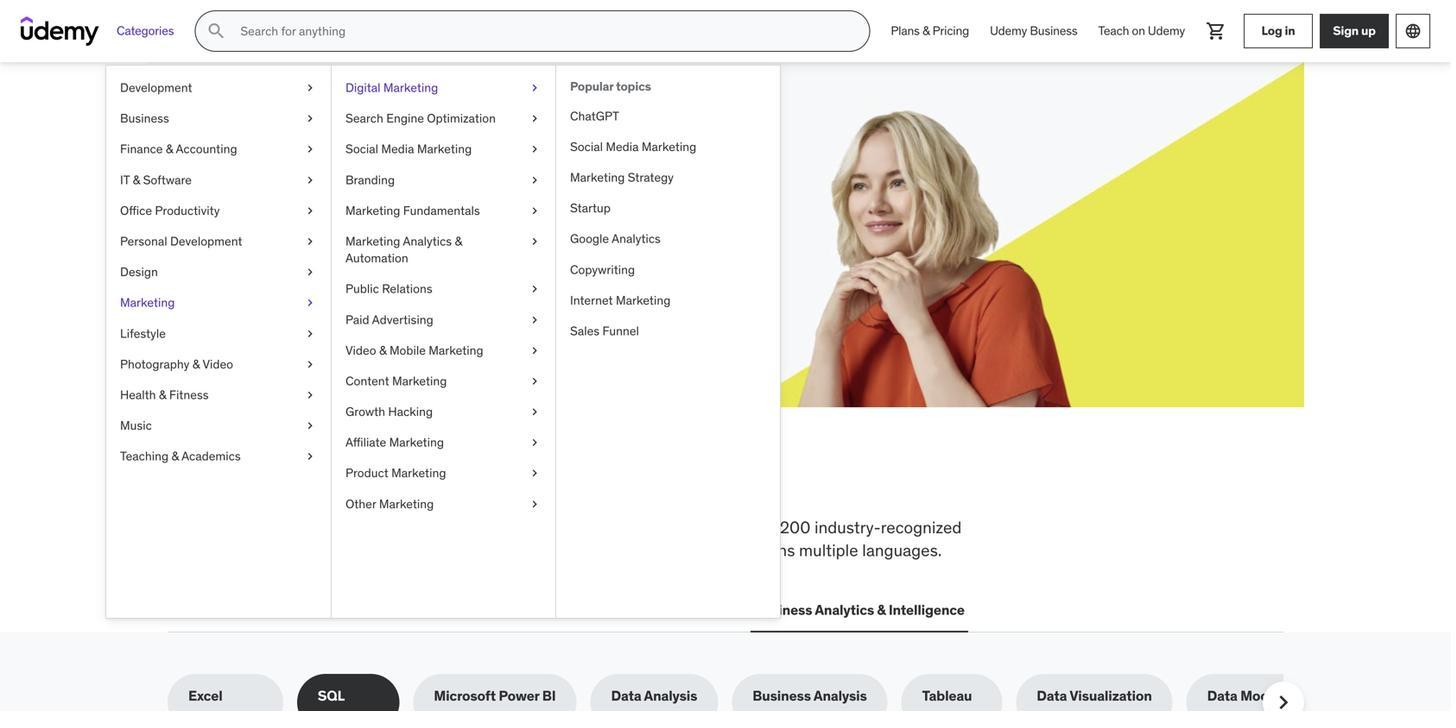 Task type: describe. For each thing, give the bounding box(es) containing it.
science
[[559, 602, 610, 619]]

0 vertical spatial skills
[[286, 460, 379, 505]]

sql
[[318, 688, 345, 706]]

0 horizontal spatial social media marketing link
[[332, 134, 555, 165]]

marketing analytics & automation link
[[332, 226, 555, 274]]

critical
[[237, 517, 286, 538]]

accounting
[[176, 141, 237, 157]]

to
[[410, 517, 425, 538]]

topics,
[[499, 517, 548, 538]]

personal
[[120, 234, 167, 249]]

xsmall image for health & fitness
[[303, 387, 317, 404]]

pricing
[[933, 23, 969, 39]]

xsmall image for photography & video
[[303, 356, 317, 373]]

through
[[275, 199, 324, 217]]

xsmall image for social media marketing
[[528, 141, 542, 158]]

1 horizontal spatial in
[[1285, 23, 1295, 39]]

& for pricing
[[923, 23, 930, 39]]

0 horizontal spatial video
[[203, 357, 233, 372]]

copywriting link
[[556, 255, 780, 285]]

growth
[[346, 404, 385, 420]]

categories button
[[106, 10, 184, 52]]

branding
[[346, 172, 395, 188]]

prep
[[622, 517, 656, 538]]

it certifications
[[310, 602, 413, 619]]

finance & accounting
[[120, 141, 237, 157]]

public
[[346, 281, 379, 297]]

development link
[[106, 73, 331, 103]]

0 horizontal spatial social media marketing
[[346, 141, 472, 157]]

growth hacking
[[346, 404, 433, 420]]

analysis for business analysis
[[814, 688, 867, 706]]

marketing link
[[106, 288, 331, 319]]

google analytics link
[[556, 224, 780, 255]]

0 horizontal spatial your
[[280, 180, 306, 198]]

xsmall image for it & software
[[303, 172, 317, 189]]

data modeling
[[1207, 688, 1301, 706]]

topic filters element
[[168, 675, 1322, 712]]

recognized
[[881, 517, 962, 538]]

marketing down video & mobile marketing
[[392, 374, 447, 389]]

teach on udemy
[[1098, 23, 1185, 39]]

development for personal
[[170, 234, 242, 249]]

web development button
[[168, 590, 293, 632]]

next image
[[1270, 690, 1298, 712]]

business for business analysis
[[753, 688, 811, 706]]

xsmall image for teaching & academics
[[303, 448, 317, 465]]

certifications,
[[168, 540, 267, 561]]

communication
[[631, 602, 733, 619]]

xsmall image for business
[[303, 110, 317, 127]]

categories
[[117, 23, 174, 39]]

teach on udemy link
[[1088, 10, 1196, 52]]

industry-
[[815, 517, 881, 538]]

marketing strategy
[[570, 170, 674, 185]]

covering
[[168, 517, 233, 538]]

teaching
[[120, 449, 169, 464]]

media inside digital marketing element
[[606, 139, 639, 155]]

lifestyle
[[120, 326, 166, 341]]

excel
[[188, 688, 223, 706]]

development for web
[[203, 602, 289, 619]]

affiliate marketing
[[346, 435, 444, 451]]

200
[[780, 517, 811, 538]]

marketing fundamentals
[[346, 203, 480, 218]]

data for data analysis
[[611, 688, 641, 706]]

languages.
[[862, 540, 942, 561]]

multiple
[[799, 540, 858, 561]]

search engine optimization link
[[332, 103, 555, 134]]

well-
[[426, 540, 462, 561]]

xsmall image for development
[[303, 79, 317, 96]]

certifications
[[325, 602, 413, 619]]

fitness
[[169, 387, 209, 403]]

google
[[570, 231, 609, 247]]

one
[[584, 460, 646, 505]]

data for data science
[[525, 602, 556, 619]]

affiliate marketing link
[[332, 428, 555, 458]]

automation
[[346, 251, 408, 266]]

skills for your future expand your potential with a course. starting at just $12.99 through dec 15.
[[230, 137, 547, 217]]

marketing down chatgpt link
[[642, 139, 696, 155]]

1 horizontal spatial social media marketing link
[[556, 132, 780, 162]]

marketing inside marketing analytics & automation
[[346, 234, 400, 249]]

analytics for google
[[612, 231, 661, 247]]

microsoft
[[434, 688, 496, 706]]

other
[[346, 497, 376, 512]]

sales funnel link
[[556, 316, 780, 347]]

marketing down hacking
[[389, 435, 444, 451]]

office productivity link
[[106, 196, 331, 226]]

1 vertical spatial in
[[544, 460, 577, 505]]

design link
[[106, 257, 331, 288]]

udemy image
[[21, 16, 99, 46]]

submit search image
[[206, 21, 227, 41]]

social media marketing inside digital marketing element
[[570, 139, 696, 155]]

xsmall image for lifestyle
[[303, 325, 317, 342]]

marketing inside "link"
[[570, 170, 625, 185]]

it certifications button
[[307, 590, 416, 632]]

popular topics
[[570, 79, 651, 94]]

design
[[120, 264, 158, 280]]

startup link
[[556, 193, 780, 224]]

xsmall image for affiliate marketing
[[528, 435, 542, 452]]

business analysis
[[753, 688, 867, 706]]

business analytics & intelligence button
[[751, 590, 968, 632]]

popular
[[570, 79, 614, 94]]

analytics for business
[[815, 602, 874, 619]]

affiliate
[[346, 435, 386, 451]]

on
[[1132, 23, 1145, 39]]

photography
[[120, 357, 189, 372]]

paid advertising link
[[332, 305, 555, 335]]

& for mobile
[[379, 343, 387, 358]]

other marketing
[[346, 497, 434, 512]]

xsmall image for music
[[303, 418, 317, 435]]

marketing up lifestyle
[[120, 295, 175, 311]]

marketing down with
[[346, 203, 400, 218]]

udemy business link
[[980, 10, 1088, 52]]

social inside digital marketing element
[[570, 139, 603, 155]]

choose a language image
[[1405, 22, 1422, 40]]

dec
[[327, 199, 351, 217]]

internet marketing link
[[556, 285, 780, 316]]

marketing up engine
[[383, 80, 438, 95]]

health
[[120, 387, 156, 403]]

it for it certifications
[[310, 602, 322, 619]]

other marketing link
[[332, 489, 555, 520]]

15.
[[355, 199, 371, 217]]

finance & accounting link
[[106, 134, 331, 165]]

chatgpt link
[[556, 101, 780, 132]]

marketing down affiliate marketing
[[391, 466, 446, 481]]

product marketing
[[346, 466, 446, 481]]

xsmall image for marketing analytics & automation
[[528, 233, 542, 250]]

strategy
[[628, 170, 674, 185]]

teach
[[1098, 23, 1129, 39]]



Task type: locate. For each thing, give the bounding box(es) containing it.
xsmall image for personal development
[[303, 233, 317, 250]]

& inside marketing analytics & automation
[[455, 234, 462, 249]]

business for business analytics & intelligence
[[754, 602, 812, 619]]

xsmall image inside search engine optimization link
[[528, 110, 542, 127]]

marketing strategy link
[[556, 162, 780, 193]]

the
[[225, 460, 280, 505]]

video down lifestyle "link" at the left
[[203, 357, 233, 372]]

xsmall image
[[303, 79, 317, 96], [528, 79, 542, 96], [303, 110, 317, 127], [303, 141, 317, 158], [528, 141, 542, 158], [528, 172, 542, 189], [303, 202, 317, 219], [528, 202, 542, 219], [303, 233, 317, 250], [528, 233, 542, 250], [528, 281, 542, 298], [303, 295, 317, 312], [303, 325, 317, 342], [303, 387, 317, 404], [303, 448, 317, 465]]

xsmall image for design
[[303, 264, 317, 281]]

xsmall image inside development link
[[303, 79, 317, 96]]

xsmall image for search engine optimization
[[528, 110, 542, 127]]

0 horizontal spatial in
[[544, 460, 577, 505]]

1 horizontal spatial for
[[721, 517, 741, 538]]

data right bi
[[611, 688, 641, 706]]

xsmall image inside content marketing link
[[528, 373, 542, 390]]

xsmall image for office productivity
[[303, 202, 317, 219]]

1 vertical spatial for
[[721, 517, 741, 538]]

& for academics
[[171, 449, 179, 464]]

it inside button
[[310, 602, 322, 619]]

content
[[660, 517, 717, 538]]

web development
[[171, 602, 289, 619]]

shopping cart with 0 items image
[[1206, 21, 1227, 41]]

potential
[[309, 180, 364, 198]]

analytics for marketing
[[403, 234, 452, 249]]

visualization
[[1070, 688, 1152, 706]]

data inside button
[[525, 602, 556, 619]]

xsmall image inside 'product marketing' link
[[528, 465, 542, 482]]

analytics inside button
[[815, 602, 874, 619]]

& for fitness
[[159, 387, 166, 403]]

1 horizontal spatial social
[[570, 139, 603, 155]]

Search for anything text field
[[237, 16, 849, 46]]

xsmall image inside digital marketing link
[[528, 79, 542, 96]]

& down marketing fundamentals link
[[455, 234, 462, 249]]

xsmall image inside growth hacking link
[[528, 404, 542, 421]]

1 udemy from the left
[[990, 23, 1027, 39]]

video & mobile marketing link
[[332, 335, 555, 366]]

data left "visualization"
[[1037, 688, 1067, 706]]

development down categories dropdown button
[[120, 80, 192, 95]]

media up 'marketing strategy'
[[606, 139, 639, 155]]

over
[[745, 517, 776, 538]]

& for accounting
[[166, 141, 173, 157]]

plans & pricing link
[[881, 10, 980, 52]]

your
[[358, 137, 420, 173], [280, 180, 306, 198]]

business for business
[[120, 111, 169, 126]]

2 horizontal spatial analytics
[[815, 602, 874, 619]]

xsmall image inside finance & accounting link
[[303, 141, 317, 158]]

2 udemy from the left
[[1148, 23, 1185, 39]]

& for video
[[192, 357, 200, 372]]

personal development
[[120, 234, 242, 249]]

1 horizontal spatial udemy
[[1148, 23, 1185, 39]]

marketing fundamentals link
[[332, 196, 555, 226]]

for up potential
[[312, 137, 353, 173]]

0 vertical spatial in
[[1285, 23, 1295, 39]]

0 vertical spatial development
[[120, 80, 192, 95]]

internet
[[570, 293, 613, 308]]

xsmall image inside public relations link
[[528, 281, 542, 298]]

xsmall image inside teaching & academics link
[[303, 448, 317, 465]]

analytics
[[612, 231, 661, 247], [403, 234, 452, 249], [815, 602, 874, 619]]

analytics down startup link at the top
[[612, 231, 661, 247]]

for inside covering critical workplace skills to technical topics, including prep content for over 200 industry-recognized certifications, our catalog supports well-rounded professional development and spans multiple languages.
[[721, 517, 741, 538]]

relations
[[382, 281, 433, 297]]

xsmall image for public relations
[[528, 281, 542, 298]]

it up office
[[120, 172, 130, 188]]

marketing up the startup
[[570, 170, 625, 185]]

1 horizontal spatial video
[[346, 343, 376, 358]]

xsmall image inside lifestyle "link"
[[303, 325, 317, 342]]

product
[[346, 466, 389, 481]]

video & mobile marketing
[[346, 343, 483, 358]]

social media marketing down engine
[[346, 141, 472, 157]]

analytics down 'multiple'
[[815, 602, 874, 619]]

development
[[120, 80, 192, 95], [170, 234, 242, 249], [203, 602, 289, 619]]

xsmall image for digital marketing
[[528, 79, 542, 96]]

xsmall image inside video & mobile marketing link
[[528, 342, 542, 359]]

udemy right 'pricing'
[[990, 23, 1027, 39]]

paid
[[346, 312, 369, 328]]

1 horizontal spatial it
[[310, 602, 322, 619]]

bi
[[542, 688, 556, 706]]

xsmall image inside marketing link
[[303, 295, 317, 312]]

xsmall image for branding
[[528, 172, 542, 189]]

0 horizontal spatial for
[[312, 137, 353, 173]]

1 horizontal spatial your
[[358, 137, 420, 173]]

catalog
[[299, 540, 353, 561]]

startup
[[570, 200, 611, 216]]

advertising
[[372, 312, 433, 328]]

xsmall image inside music link
[[303, 418, 317, 435]]

2 vertical spatial development
[[203, 602, 289, 619]]

marketing down paid advertising link
[[429, 343, 483, 358]]

your up through
[[280, 180, 306, 198]]

teaching & academics link
[[106, 442, 331, 472]]

in up the including
[[544, 460, 577, 505]]

xsmall image inside paid advertising link
[[528, 312, 542, 329]]

skills up workplace
[[286, 460, 379, 505]]

media down engine
[[381, 141, 414, 157]]

internet marketing
[[570, 293, 671, 308]]

analytics inside marketing analytics & automation
[[403, 234, 452, 249]]

data left science
[[525, 602, 556, 619]]

marketing up automation
[[346, 234, 400, 249]]

1 horizontal spatial analysis
[[814, 688, 867, 706]]

1 analysis from the left
[[644, 688, 697, 706]]

power
[[499, 688, 539, 706]]

microsoft power bi
[[434, 688, 556, 706]]

business link
[[106, 103, 331, 134]]

skills up supports
[[370, 517, 406, 538]]

skills inside covering critical workplace skills to technical topics, including prep content for over 200 industry-recognized certifications, our catalog supports well-rounded professional development and spans multiple languages.
[[370, 517, 406, 538]]

xsmall image for marketing fundamentals
[[528, 202, 542, 219]]

& for software
[[133, 172, 140, 188]]

video
[[346, 343, 376, 358], [203, 357, 233, 372]]

& right plans
[[923, 23, 930, 39]]

your up with
[[358, 137, 420, 173]]

xsmall image inside office productivity 'link'
[[303, 202, 317, 219]]

modeling
[[1241, 688, 1301, 706]]

xsmall image for video & mobile marketing
[[528, 342, 542, 359]]

it & software
[[120, 172, 192, 188]]

plans
[[891, 23, 920, 39]]

finance
[[120, 141, 163, 157]]

log
[[1262, 23, 1282, 39]]

& left intelligence
[[877, 602, 886, 619]]

digital
[[346, 80, 381, 95]]

intelligence
[[889, 602, 965, 619]]

public relations
[[346, 281, 433, 297]]

business analytics & intelligence
[[754, 602, 965, 619]]

0 horizontal spatial it
[[120, 172, 130, 188]]

social media marketing link
[[556, 132, 780, 162], [332, 134, 555, 165]]

0 horizontal spatial analysis
[[644, 688, 697, 706]]

xsmall image for growth hacking
[[528, 404, 542, 421]]

1 vertical spatial development
[[170, 234, 242, 249]]

& up office
[[133, 172, 140, 188]]

for up and
[[721, 517, 741, 538]]

optimization
[[427, 111, 496, 126]]

engine
[[386, 111, 424, 126]]

it
[[120, 172, 130, 188], [310, 602, 322, 619]]

it for it & software
[[120, 172, 130, 188]]

& inside button
[[877, 602, 886, 619]]

analytics down "fundamentals"
[[403, 234, 452, 249]]

development down office productivity 'link'
[[170, 234, 242, 249]]

social down chatgpt
[[570, 139, 603, 155]]

1 horizontal spatial media
[[606, 139, 639, 155]]

xsmall image
[[528, 110, 542, 127], [303, 172, 317, 189], [303, 264, 317, 281], [528, 312, 542, 329], [528, 342, 542, 359], [303, 356, 317, 373], [528, 373, 542, 390], [528, 404, 542, 421], [303, 418, 317, 435], [528, 435, 542, 452], [528, 465, 542, 482], [528, 496, 542, 513]]

data left modeling
[[1207, 688, 1238, 706]]

hacking
[[388, 404, 433, 420]]

marketing up "funnel"
[[616, 293, 671, 308]]

& right finance
[[166, 141, 173, 157]]

0 vertical spatial for
[[312, 137, 353, 173]]

& up fitness
[[192, 357, 200, 372]]

leadership button
[[430, 590, 508, 632]]

1 horizontal spatial analytics
[[612, 231, 661, 247]]

academics
[[182, 449, 241, 464]]

you
[[386, 460, 448, 505]]

marketing up to
[[379, 497, 434, 512]]

digital marketing element
[[555, 66, 780, 619]]

business inside "business" link
[[120, 111, 169, 126]]

data science button
[[522, 590, 613, 632]]

sales
[[570, 323, 600, 339]]

xsmall image inside "business" link
[[303, 110, 317, 127]]

expand
[[230, 180, 276, 198]]

business inside topic filters element
[[753, 688, 811, 706]]

0 horizontal spatial analytics
[[403, 234, 452, 249]]

0 horizontal spatial social
[[346, 141, 378, 157]]

xsmall image inside marketing analytics & automation link
[[528, 233, 542, 250]]

social media marketing link down optimization
[[332, 134, 555, 165]]

1 vertical spatial your
[[280, 180, 306, 198]]

skills
[[286, 460, 379, 505], [370, 517, 406, 538]]

xsmall image inside health & fitness link
[[303, 387, 317, 404]]

course.
[[408, 180, 453, 198]]

development inside button
[[203, 602, 289, 619]]

music link
[[106, 411, 331, 442]]

spans
[[752, 540, 795, 561]]

0 vertical spatial it
[[120, 172, 130, 188]]

analysis for data analysis
[[644, 688, 697, 706]]

marketing down search engine optimization link
[[417, 141, 472, 157]]

development right web
[[203, 602, 289, 619]]

including
[[552, 517, 619, 538]]

in right the log
[[1285, 23, 1295, 39]]

search engine optimization
[[346, 111, 496, 126]]

sign
[[1333, 23, 1359, 39]]

log in
[[1262, 23, 1295, 39]]

0 horizontal spatial media
[[381, 141, 414, 157]]

xsmall image for finance & accounting
[[303, 141, 317, 158]]

xsmall image inside other marketing link
[[528, 496, 542, 513]]

udemy right the on
[[1148, 23, 1185, 39]]

xsmall image inside photography & video link
[[303, 356, 317, 373]]

xsmall image for paid advertising
[[528, 312, 542, 329]]

data for data modeling
[[1207, 688, 1238, 706]]

data for data visualization
[[1037, 688, 1067, 706]]

0 horizontal spatial udemy
[[990, 23, 1027, 39]]

xsmall image for marketing
[[303, 295, 317, 312]]

business inside business analytics & intelligence button
[[754, 602, 812, 619]]

data
[[525, 602, 556, 619], [611, 688, 641, 706], [1037, 688, 1067, 706], [1207, 688, 1238, 706]]

technical
[[429, 517, 495, 538]]

xsmall image inside 'design' link
[[303, 264, 317, 281]]

social down search
[[346, 141, 378, 157]]

for inside skills for your future expand your potential with a course. starting at just $12.99 through dec 15.
[[312, 137, 353, 173]]

business inside udemy business link
[[1030, 23, 1078, 39]]

search
[[346, 111, 383, 126]]

& left the mobile
[[379, 343, 387, 358]]

1 vertical spatial it
[[310, 602, 322, 619]]

video down the paid
[[346, 343, 376, 358]]

music
[[120, 418, 152, 434]]

& right teaching
[[171, 449, 179, 464]]

public relations link
[[332, 274, 555, 305]]

data science
[[525, 602, 610, 619]]

xsmall image for other marketing
[[528, 496, 542, 513]]

social media marketing up 'marketing strategy'
[[570, 139, 696, 155]]

funnel
[[603, 323, 639, 339]]

supports
[[357, 540, 422, 561]]

mobile
[[390, 343, 426, 358]]

social media marketing link up 'strategy'
[[556, 132, 780, 162]]

up
[[1361, 23, 1376, 39]]

xsmall image for product marketing
[[528, 465, 542, 482]]

& right health
[[159, 387, 166, 403]]

teaching & academics
[[120, 449, 241, 464]]

xsmall image inside branding link
[[528, 172, 542, 189]]

development
[[621, 540, 716, 561]]

xsmall image for content marketing
[[528, 373, 542, 390]]

communication button
[[627, 590, 737, 632]]

1 horizontal spatial social media marketing
[[570, 139, 696, 155]]

it left certifications
[[310, 602, 322, 619]]

udemy
[[990, 23, 1027, 39], [1148, 23, 1185, 39]]

just
[[525, 180, 547, 198]]

xsmall image inside marketing fundamentals link
[[528, 202, 542, 219]]

productivity
[[155, 203, 220, 218]]

content
[[346, 374, 389, 389]]

xsmall image inside personal development link
[[303, 233, 317, 250]]

1 vertical spatial skills
[[370, 517, 406, 538]]

xsmall image inside it & software link
[[303, 172, 317, 189]]

xsmall image inside 'affiliate marketing' link
[[528, 435, 542, 452]]

0 vertical spatial your
[[358, 137, 420, 173]]

analytics inside digital marketing element
[[612, 231, 661, 247]]

at
[[509, 180, 521, 198]]

photography & video link
[[106, 349, 331, 380]]

2 analysis from the left
[[814, 688, 867, 706]]

and
[[720, 540, 748, 561]]



Task type: vqa. For each thing, say whether or not it's contained in the screenshot.
Shopping cart with 0 items image at the top of page
yes



